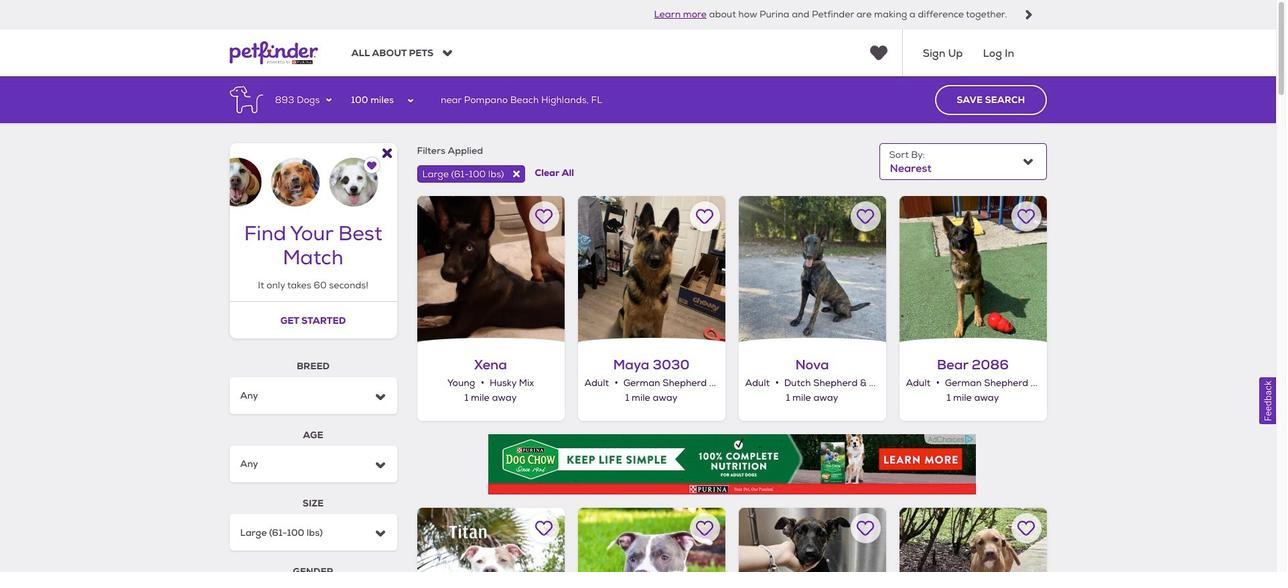 Task type: locate. For each thing, give the bounding box(es) containing it.
annabelle, adoptable dog, puppy female pit bull terrier, 2 miles away. image
[[899, 508, 1047, 573]]

maya 3030, adoptable dog, adult female german shepherd dog, 1 mile away. image
[[578, 196, 725, 344]]

petfinder home image
[[229, 30, 318, 77]]

reindeer aka reiny, adoptable dog, young female dutch shepherd & plott hound mix, 2 miles away. image
[[739, 508, 886, 573]]

potential dog matches image
[[229, 144, 397, 207]]

main content
[[0, 77, 1276, 573]]



Task type: vqa. For each thing, say whether or not it's contained in the screenshot.
Petfinder Logo
no



Task type: describe. For each thing, give the bounding box(es) containing it.
advertisement element
[[488, 434, 976, 495]]

chance, adoptable dog, adult male terrier mix, 1 mile away. image
[[578, 508, 725, 573]]

nova, adoptable dog, adult female dutch shepherd & belgian shepherd / malinois mix, 1 mile away. image
[[739, 196, 886, 344]]

titan, adoptable dog, adult male american bulldog mix, 1 mile away. image
[[417, 508, 564, 573]]

xena, adoptable dog, young female husky mix, 1 mile away. image
[[417, 196, 564, 344]]

bear 2086, adoptable dog, adult male german shepherd dog, 1 mile away. image
[[899, 196, 1047, 344]]



